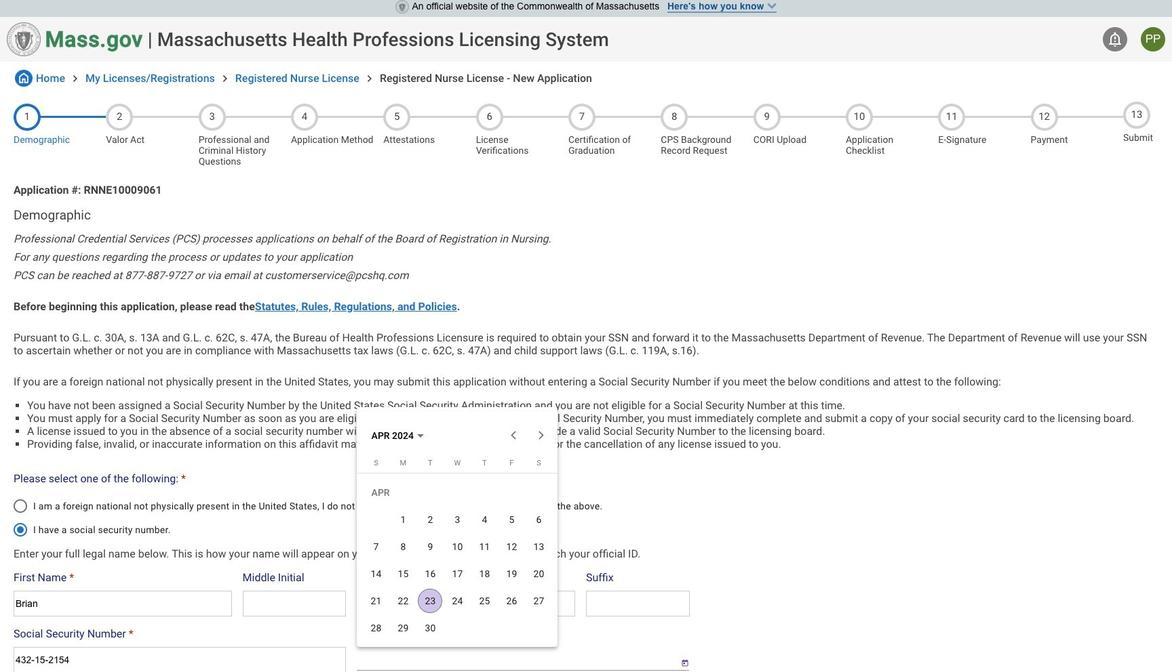 Task type: locate. For each thing, give the bounding box(es) containing it.
0 horizontal spatial no color image
[[363, 72, 376, 85]]

option group
[[14, 493, 697, 537]]

None text field
[[243, 591, 346, 617], [357, 591, 575, 617], [586, 591, 690, 617], [243, 591, 346, 617], [357, 591, 575, 617], [586, 591, 690, 617]]

0 horizontal spatial no color image
[[15, 70, 33, 87]]

no color image
[[15, 70, 33, 87], [69, 72, 82, 85], [218, 72, 232, 85]]

None field
[[357, 648, 671, 671]]

row
[[363, 506, 552, 534], [363, 534, 552, 561], [363, 561, 552, 588], [363, 588, 552, 615], [363, 615, 552, 642]]

1 vertical spatial no color image
[[363, 72, 376, 85]]

4 row from the top
[[363, 588, 552, 615]]

0 vertical spatial no color image
[[1107, 31, 1123, 47]]

3 row from the top
[[363, 561, 552, 588]]

Format: 111-11-1111 text field
[[14, 648, 346, 673]]

1 horizontal spatial no color image
[[1107, 31, 1123, 47]]

no color image
[[1107, 31, 1123, 47], [363, 72, 376, 85]]

1 horizontal spatial no color image
[[69, 72, 82, 85]]

heading
[[157, 28, 609, 51], [14, 208, 1159, 223]]

None text field
[[14, 591, 232, 617]]

2 horizontal spatial no color image
[[218, 72, 232, 85]]

5 row from the top
[[363, 615, 552, 642]]

grid
[[363, 459, 552, 642]]



Task type: describe. For each thing, give the bounding box(es) containing it.
1 row from the top
[[363, 506, 552, 534]]

massachusetts state seal image
[[7, 22, 41, 56]]

2 row from the top
[[363, 534, 552, 561]]

1 vertical spatial heading
[[14, 208, 1159, 223]]

0 vertical spatial heading
[[157, 28, 609, 51]]



